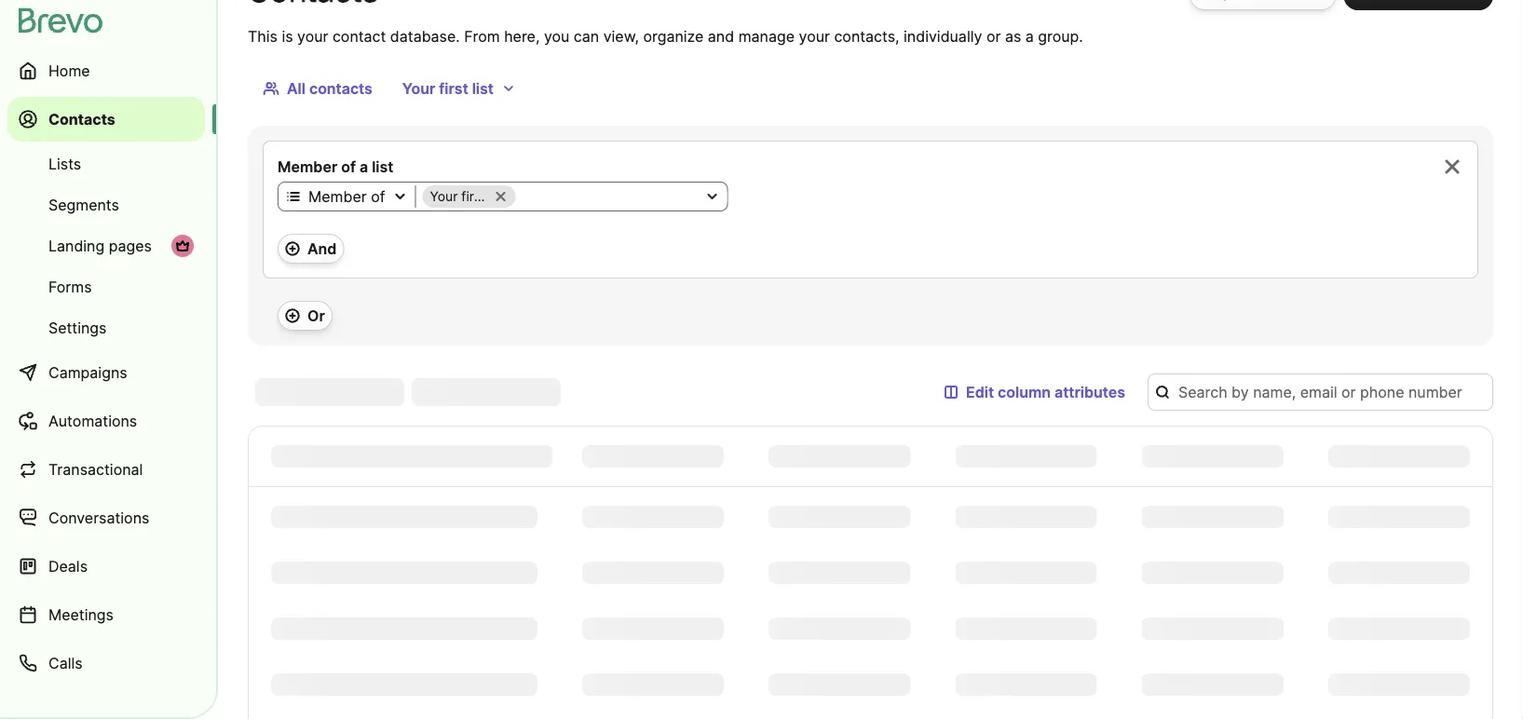 Task type: describe. For each thing, give the bounding box(es) containing it.
contacts,
[[834, 27, 900, 45]]

forms
[[48, 278, 92, 296]]

contacts
[[48, 110, 115, 128]]

organize
[[643, 27, 704, 45]]

of for member of
[[371, 187, 385, 205]]

member of
[[308, 187, 385, 205]]

campaigns
[[48, 363, 127, 381]]

is
[[282, 27, 293, 45]]

left___rvooi image
[[175, 238, 190, 253]]

segments link
[[7, 186, 205, 224]]

contact
[[333, 27, 386, 45]]

your first list button
[[416, 185, 727, 208]]

forms link
[[7, 268, 205, 306]]

edit column attributes
[[966, 383, 1125, 401]]

2 your from the left
[[799, 27, 830, 45]]

database.
[[390, 27, 460, 45]]

and button
[[278, 234, 344, 264]]

1 vertical spatial list
[[372, 157, 393, 176]]

or button
[[278, 301, 332, 331]]

contacts link
[[7, 97, 205, 142]]

from
[[464, 27, 500, 45]]

edit
[[966, 383, 994, 401]]

list inside popup button
[[489, 189, 507, 204]]

member for member of a list
[[278, 157, 337, 176]]

automations link
[[7, 399, 205, 443]]

your first list inside button
[[402, 79, 494, 97]]

1 vertical spatial a
[[360, 157, 368, 176]]

member of a list
[[278, 157, 393, 176]]

or
[[986, 27, 1001, 45]]

your inside button
[[402, 79, 435, 97]]

deals link
[[7, 544, 205, 589]]

your inside popup button
[[430, 189, 458, 204]]

calls link
[[7, 641, 205, 686]]

of for member of a list
[[341, 157, 356, 176]]

landing pages link
[[7, 227, 205, 265]]

individually
[[904, 27, 982, 45]]

as
[[1005, 27, 1021, 45]]

group.
[[1038, 27, 1083, 45]]

settings
[[48, 319, 107, 337]]

you
[[544, 27, 570, 45]]

view,
[[603, 27, 639, 45]]

and
[[307, 239, 337, 258]]

contacts
[[309, 79, 373, 97]]

calls
[[48, 654, 83, 672]]

or
[[307, 307, 325, 325]]



Task type: locate. For each thing, give the bounding box(es) containing it.
pages
[[109, 237, 152, 255]]

list inside button
[[472, 79, 494, 97]]

0 vertical spatial member
[[278, 157, 337, 176]]

your first list
[[402, 79, 494, 97], [430, 189, 507, 204]]

1 your from the left
[[297, 27, 328, 45]]

a up the member of
[[360, 157, 368, 176]]

first inside popup button
[[461, 189, 486, 204]]

edit column attributes button
[[929, 374, 1140, 411]]

0 vertical spatial of
[[341, 157, 356, 176]]

conversations
[[48, 509, 149, 527]]

lists
[[48, 155, 81, 173]]

1 horizontal spatial of
[[371, 187, 385, 205]]

can
[[574, 27, 599, 45]]

0 vertical spatial your
[[402, 79, 435, 97]]

a
[[1025, 27, 1034, 45], [360, 157, 368, 176]]

0 horizontal spatial a
[[360, 157, 368, 176]]

member up the member of
[[278, 157, 337, 176]]

landing
[[48, 237, 105, 255]]

member down member of a list
[[308, 187, 367, 205]]

column
[[998, 383, 1051, 401]]

of
[[341, 157, 356, 176], [371, 187, 385, 205]]

0 vertical spatial your first list
[[402, 79, 494, 97]]

manage
[[738, 27, 795, 45]]

2 vertical spatial list
[[489, 189, 507, 204]]

deals
[[48, 557, 88, 575]]

your right is
[[297, 27, 328, 45]]

this
[[248, 27, 278, 45]]

1 vertical spatial your
[[430, 189, 458, 204]]

member for member of
[[308, 187, 367, 205]]

transactional
[[48, 460, 143, 478]]

1 horizontal spatial a
[[1025, 27, 1034, 45]]

home link
[[7, 48, 205, 93]]

your first list inside popup button
[[430, 189, 507, 204]]

your right manage in the top of the page
[[799, 27, 830, 45]]

segments
[[48, 196, 119, 214]]

0 vertical spatial a
[[1025, 27, 1034, 45]]

settings link
[[7, 309, 205, 347]]

of inside button
[[371, 187, 385, 205]]

your first list button
[[387, 70, 531, 107]]

Search by name, email or phone number search field
[[1148, 374, 1493, 411]]

transactional link
[[7, 447, 205, 492]]

list
[[472, 79, 494, 97], [372, 157, 393, 176], [489, 189, 507, 204]]

member of button
[[279, 185, 415, 208]]

meetings
[[48, 606, 114, 624]]

here,
[[504, 27, 540, 45]]

attributes
[[1055, 383, 1125, 401]]

0 vertical spatial first
[[439, 79, 468, 97]]

a right as
[[1025, 27, 1034, 45]]

member
[[278, 157, 337, 176], [308, 187, 367, 205]]

1 vertical spatial first
[[461, 189, 486, 204]]

campaigns link
[[7, 350, 205, 395]]

1 vertical spatial of
[[371, 187, 385, 205]]

your
[[402, 79, 435, 97], [430, 189, 458, 204]]

landing pages
[[48, 237, 152, 255]]

your
[[297, 27, 328, 45], [799, 27, 830, 45]]

first
[[439, 79, 468, 97], [461, 189, 486, 204]]

1 vertical spatial member
[[308, 187, 367, 205]]

1 vertical spatial your first list
[[430, 189, 507, 204]]

automations
[[48, 412, 137, 430]]

of up the member of
[[341, 157, 356, 176]]

this is your contact database. from here, you can view, organize and manage your contacts, individually or as a group.
[[248, 27, 1083, 45]]

all contacts button
[[248, 70, 387, 107]]

of down member of a list
[[371, 187, 385, 205]]

conversations link
[[7, 496, 205, 540]]

0 horizontal spatial your
[[297, 27, 328, 45]]

all contacts
[[287, 79, 373, 97]]

first inside button
[[439, 79, 468, 97]]

home
[[48, 61, 90, 80]]

0 horizontal spatial of
[[341, 157, 356, 176]]

1 horizontal spatial your
[[799, 27, 830, 45]]

meetings link
[[7, 593, 205, 637]]

0 vertical spatial list
[[472, 79, 494, 97]]

and
[[708, 27, 734, 45]]

member inside button
[[308, 187, 367, 205]]

all
[[287, 79, 305, 97]]

lists link
[[7, 145, 205, 183]]



Task type: vqa. For each thing, say whether or not it's contained in the screenshot.
2nd subscribers from the right
no



